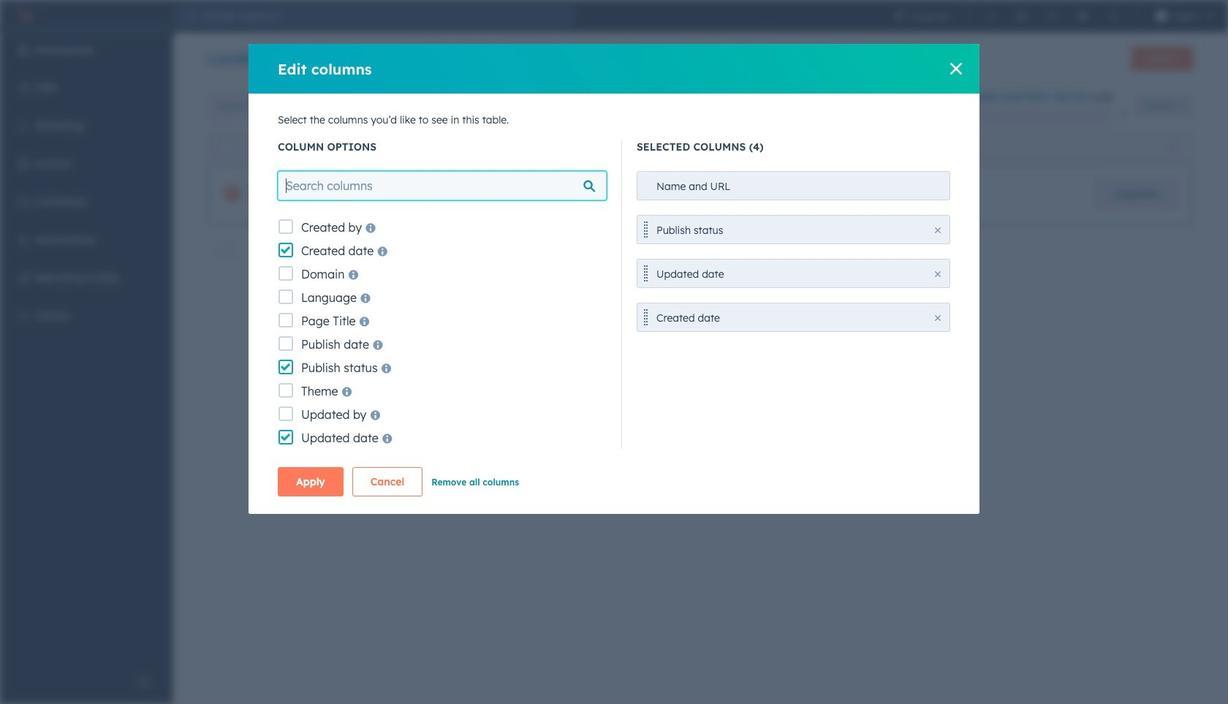 Task type: locate. For each thing, give the bounding box(es) containing it.
0 horizontal spatial press to sort. element
[[694, 141, 699, 153]]

close image
[[1119, 110, 1128, 118], [935, 227, 941, 233], [935, 271, 941, 277]]

1 press to sort. element from the left
[[694, 141, 699, 153]]

Search HubSpot search field
[[196, 4, 575, 28]]

banner
[[208, 42, 1193, 76]]

pagination navigation
[[583, 295, 716, 315]]

2 vertical spatial close image
[[935, 271, 941, 277]]

menu
[[885, 0, 1220, 32], [0, 32, 173, 668]]

press to sort. element
[[694, 141, 699, 153], [1170, 141, 1175, 153]]

dialog
[[249, 44, 980, 514]]

1 horizontal spatial menu
[[885, 0, 1220, 32]]

1 vertical spatial close image
[[935, 227, 941, 233]]

1 horizontal spatial press to sort. element
[[1170, 141, 1175, 153]]

0 vertical spatial close image
[[951, 63, 962, 75]]

0 horizontal spatial close image
[[935, 315, 941, 321]]

press to sort. image
[[694, 141, 699, 151]]

progress bar
[[957, 110, 969, 121]]

close image
[[951, 63, 962, 75], [935, 315, 941, 321]]

Search columns search field
[[278, 171, 607, 200]]

0 horizontal spatial menu
[[0, 32, 173, 668]]

1 horizontal spatial close image
[[951, 63, 962, 75]]



Task type: vqa. For each thing, say whether or not it's contained in the screenshot.
the bottom updated
no



Task type: describe. For each thing, give the bounding box(es) containing it.
howard n/a image
[[1156, 10, 1168, 22]]

notifications image
[[1108, 10, 1120, 22]]

1 vertical spatial close image
[[935, 315, 941, 321]]

2 press to sort. element from the left
[[1170, 141, 1175, 153]]

0 vertical spatial close image
[[1119, 110, 1128, 118]]

settings image
[[1078, 10, 1089, 22]]

help image
[[1047, 10, 1059, 22]]

Search content search field
[[208, 91, 427, 121]]

marketplaces image
[[1016, 10, 1028, 22]]

press to sort. image
[[1170, 141, 1175, 151]]



